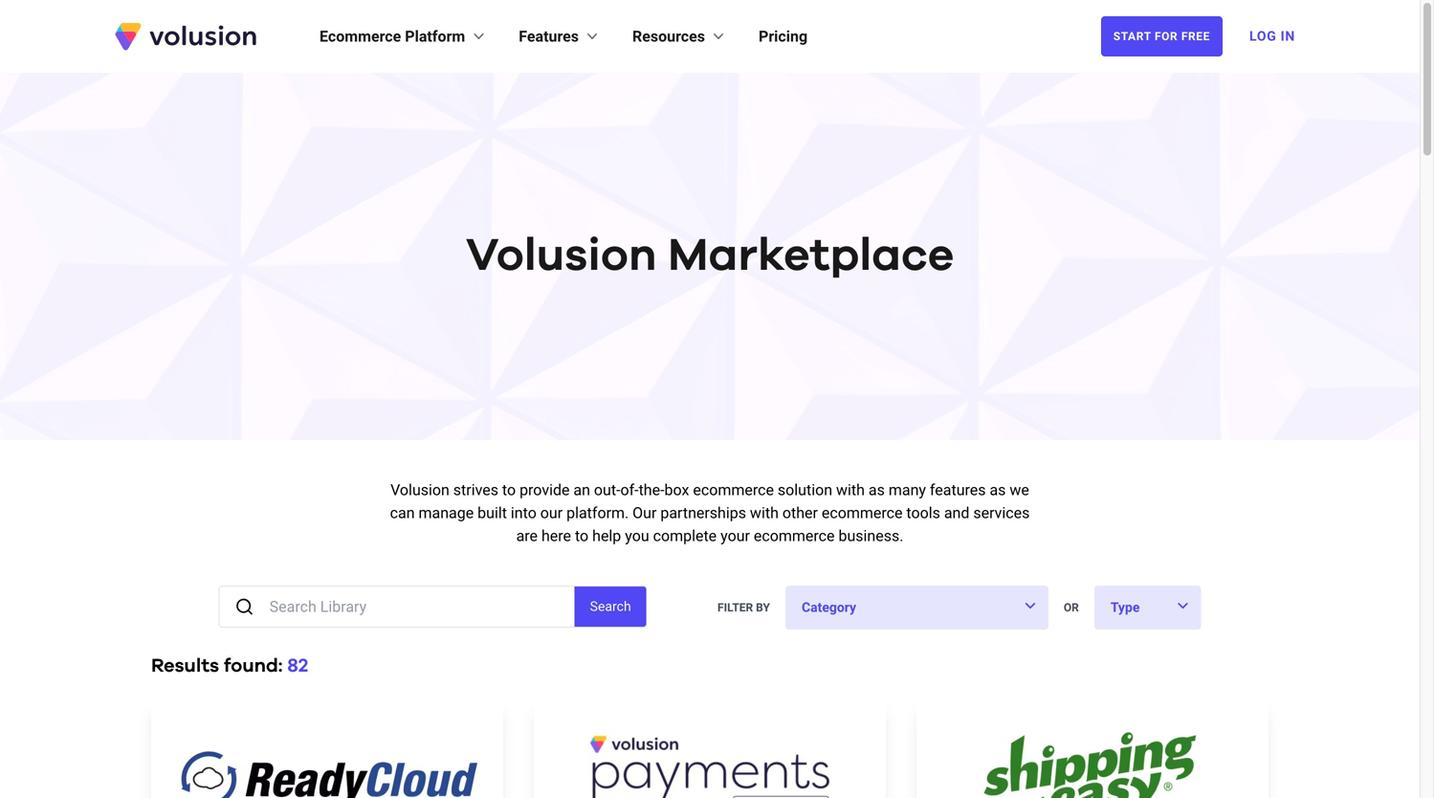 Task type: locate. For each thing, give the bounding box(es) containing it.
your
[[721, 527, 750, 545]]

ecommerce up business.
[[822, 504, 903, 522]]

volusion
[[466, 233, 657, 279], [391, 481, 450, 499]]

0 horizontal spatial as
[[869, 481, 885, 499]]

ecommerce down the other
[[754, 527, 835, 545]]

tools
[[907, 504, 941, 522]]

volusion for volusion marketplace
[[466, 233, 657, 279]]

an
[[574, 481, 590, 499]]

0 vertical spatial with
[[836, 481, 865, 499]]

search
[[590, 599, 631, 614]]

can
[[390, 504, 415, 522]]

volusion payments powered by stripe image
[[534, 702, 886, 798]]

results found: 82
[[151, 656, 308, 676]]

search button
[[575, 587, 647, 627]]

and
[[944, 504, 970, 522]]

strives
[[453, 481, 499, 499]]

0 horizontal spatial with
[[750, 504, 779, 522]]

1 horizontal spatial volusion
[[466, 233, 657, 279]]

as left "many"
[[869, 481, 885, 499]]

ecommerce platform
[[320, 27, 465, 45]]

ecommerce up partnerships
[[693, 481, 774, 499]]

1 horizontal spatial as
[[990, 481, 1006, 499]]

2 vertical spatial ecommerce
[[754, 527, 835, 545]]

0 vertical spatial to
[[502, 481, 516, 499]]

1 vertical spatial to
[[575, 527, 589, 545]]

start for free
[[1114, 30, 1210, 43]]

are
[[516, 527, 538, 545]]

0 horizontal spatial to
[[502, 481, 516, 499]]

0 vertical spatial volusion
[[466, 233, 657, 279]]

with left the other
[[750, 504, 779, 522]]

as
[[869, 481, 885, 499], [990, 481, 1006, 499]]

pricing
[[759, 27, 808, 45]]

complete
[[653, 527, 717, 545]]

ecommerce
[[693, 481, 774, 499], [822, 504, 903, 522], [754, 527, 835, 545]]

with right solution
[[836, 481, 865, 499]]

for
[[1155, 30, 1178, 43]]

here
[[542, 527, 571, 545]]

as left we
[[990, 481, 1006, 499]]

to
[[502, 481, 516, 499], [575, 527, 589, 545]]

1 vertical spatial volusion
[[391, 481, 450, 499]]

1 vertical spatial with
[[750, 504, 779, 522]]

1 as from the left
[[869, 481, 885, 499]]

found:
[[224, 656, 283, 676]]

0 horizontal spatial volusion
[[391, 481, 450, 499]]

2 as from the left
[[990, 481, 1006, 499]]

box
[[665, 481, 689, 499]]

volusion inside "volusion strives to provide an out-of-the-box ecommerce solution with as many features as we can manage built into our platform. our partnerships with other ecommerce tools and services are here to help you complete your ecommerce business."
[[391, 481, 450, 499]]

results
[[151, 656, 219, 676]]

or
[[1064, 601, 1079, 614]]

1 vertical spatial ecommerce
[[822, 504, 903, 522]]

0 vertical spatial ecommerce
[[693, 481, 774, 499]]

into
[[511, 504, 537, 522]]

log
[[1250, 28, 1277, 44]]

pricing link
[[759, 25, 808, 48]]

platform.
[[567, 504, 629, 522]]

with
[[836, 481, 865, 499], [750, 504, 779, 522]]

log in
[[1250, 28, 1296, 44]]

platform
[[405, 27, 465, 45]]

shippingeasy image
[[917, 702, 1269, 798]]

to left help
[[575, 527, 589, 545]]

our
[[633, 504, 657, 522]]

to up into
[[502, 481, 516, 499]]



Task type: vqa. For each thing, say whether or not it's contained in the screenshot.
THIS within This website uses cookies to enhance user experience and to analyze performance and traffic on our website. We also share information about your use of our site with our social media, advertising and analytics partners.
no



Task type: describe. For each thing, give the bounding box(es) containing it.
features
[[519, 27, 579, 45]]

free
[[1182, 30, 1210, 43]]

many
[[889, 481, 926, 499]]

you
[[625, 527, 649, 545]]

volusion for volusion strives to provide an out-of-the-box ecommerce solution with as many features as we can manage built into our platform. our partnerships with other ecommerce tools and services are here to help you complete your ecommerce business.
[[391, 481, 450, 499]]

start for free link
[[1101, 16, 1223, 56]]

out-
[[594, 481, 621, 499]]

manage
[[419, 504, 474, 522]]

partnerships
[[661, 504, 746, 522]]

ecommerce
[[320, 27, 401, 45]]

provide
[[520, 481, 570, 499]]

readycloud image
[[151, 702, 503, 798]]

services
[[974, 504, 1030, 522]]

filter by
[[718, 601, 770, 614]]

features
[[930, 481, 986, 499]]

resources
[[633, 27, 705, 45]]

the-
[[639, 481, 665, 499]]

features button
[[519, 25, 602, 48]]

1 horizontal spatial with
[[836, 481, 865, 499]]

business.
[[839, 527, 904, 545]]

solution
[[778, 481, 833, 499]]

our
[[540, 504, 563, 522]]

82
[[287, 656, 308, 676]]

we
[[1010, 481, 1030, 499]]

of-
[[621, 481, 639, 499]]

other
[[783, 504, 818, 522]]

built
[[478, 504, 507, 522]]

log in link
[[1238, 15, 1307, 57]]

resources button
[[633, 25, 728, 48]]

volusion strives to provide an out-of-the-box ecommerce solution with as many features as we can manage built into our platform. our partnerships with other ecommerce tools and services are here to help you complete your ecommerce business.
[[390, 481, 1030, 545]]

marketplace
[[668, 233, 954, 279]]

filter
[[718, 601, 753, 614]]

ecommerce platform button
[[320, 25, 488, 48]]

help
[[592, 527, 621, 545]]

volusion marketplace
[[466, 233, 954, 279]]

1 horizontal spatial to
[[575, 527, 589, 545]]

start
[[1114, 30, 1152, 43]]

by
[[756, 601, 770, 614]]

Search Library field
[[270, 587, 575, 627]]

in
[[1281, 28, 1296, 44]]



